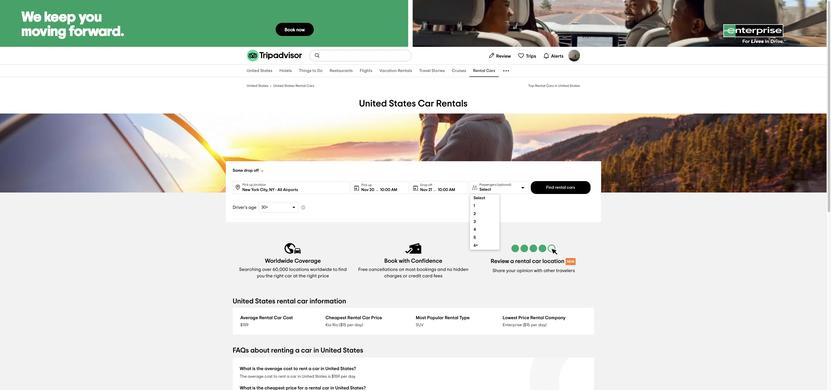 Task type: locate. For each thing, give the bounding box(es) containing it.
1 ($15 from the left
[[339, 324, 346, 328]]

review up share
[[491, 259, 509, 265]]

0 horizontal spatial with
[[399, 259, 410, 265]]

0 horizontal spatial $159
[[240, 324, 249, 328]]

rental down things
[[295, 84, 306, 88]]

suv
[[416, 324, 424, 328]]

1 10:00 am from the left
[[380, 188, 397, 192]]

1 horizontal spatial nov
[[420, 188, 428, 192]]

10:00 for 21
[[438, 188, 448, 192]]

5
[[474, 236, 476, 240]]

rental up cost
[[277, 299, 296, 306]]

rent up the average cost to rent a car in united states is $159 per day.
[[299, 367, 308, 372]]

($15 down lowest price rental company
[[523, 324, 530, 328]]

0 horizontal spatial 10:00 am
[[380, 188, 397, 192]]

drop off
[[420, 184, 432, 187]]

hotels link
[[276, 65, 295, 77]]

1 united states from the top
[[247, 69, 272, 73]]

on
[[399, 268, 404, 272]]

car up the average cost to rent a car in united states is $159 per day.
[[312, 367, 320, 372]]

faqs
[[233, 348, 249, 355]]

1 horizontal spatial pick
[[361, 184, 367, 187]]

1 horizontal spatial day)
[[538, 324, 547, 328]]

united states rental cars
[[273, 84, 314, 88]]

passengers (optional) select
[[479, 184, 511, 192]]

pick up
[[361, 184, 372, 187]]

free
[[358, 268, 368, 272]]

nov
[[361, 188, 369, 192], [420, 188, 428, 192]]

pick for drop off
[[242, 184, 248, 187]]

rental
[[473, 69, 485, 73], [295, 84, 306, 88], [535, 84, 545, 88], [259, 316, 273, 321], [348, 316, 361, 321], [445, 316, 458, 321], [530, 316, 544, 321]]

you
[[257, 274, 265, 279]]

pick down the same drop off
[[242, 184, 248, 187]]

0 vertical spatial united states
[[247, 69, 272, 73]]

off up 21
[[428, 184, 432, 187]]

up down drop
[[249, 184, 253, 187]]

0 vertical spatial location
[[254, 184, 266, 187]]

1 horizontal spatial rentals
[[436, 99, 468, 109]]

1 10:00 from the left
[[380, 188, 390, 192]]

2 ($15 from the left
[[523, 324, 530, 328]]

$159
[[240, 324, 249, 328], [332, 375, 340, 379]]

alerts
[[551, 54, 564, 59]]

rent down cost to
[[278, 375, 286, 379]]

in left states?
[[321, 367, 324, 372]]

cruises
[[452, 69, 466, 73]]

10:00 am right 21
[[438, 188, 455, 192]]

day) down cheapest rental car price
[[355, 324, 363, 328]]

1 horizontal spatial with
[[534, 269, 543, 274]]

car
[[532, 259, 541, 265], [285, 274, 292, 279], [297, 299, 308, 306], [301, 348, 312, 355], [312, 367, 320, 372], [290, 375, 297, 379]]

am
[[391, 188, 397, 192], [449, 188, 455, 192]]

1 horizontal spatial right
[[307, 274, 317, 279]]

at
[[293, 274, 298, 279]]

location
[[254, 184, 266, 187], [542, 259, 565, 265]]

2 am from the left
[[449, 188, 455, 192]]

0 horizontal spatial rentals
[[398, 69, 412, 73]]

credit
[[409, 274, 421, 279]]

nov down pick up
[[361, 188, 369, 192]]

cost
[[265, 375, 273, 379]]

kia
[[326, 324, 331, 328]]

1 vertical spatial location
[[542, 259, 565, 265]]

am right 21
[[449, 188, 455, 192]]

2 nov from the left
[[420, 188, 428, 192]]

up for nov 21
[[368, 184, 372, 187]]

cars right top in the right of the page
[[546, 84, 554, 88]]

($15 right rio
[[339, 324, 346, 328]]

to inside searching over 60,000 locations worldwide to find you the right car at the right price
[[333, 268, 338, 272]]

0 vertical spatial select
[[479, 188, 491, 192]]

car left at
[[285, 274, 292, 279]]

in up what is the average cost to rent a car in united states?
[[314, 348, 319, 355]]

0 horizontal spatial price
[[371, 316, 382, 321]]

popular
[[427, 316, 444, 321]]

1 vertical spatial to
[[333, 268, 338, 272]]

off right drop
[[254, 169, 259, 173]]

1 horizontal spatial rent
[[299, 367, 308, 372]]

searching over 60,000 locations worldwide to find you the right car at the right price
[[239, 268, 347, 279]]

2 horizontal spatial to
[[333, 268, 338, 272]]

1 horizontal spatial price
[[518, 316, 529, 321]]

1 am from the left
[[391, 188, 397, 192]]

am right 20 on the top left of the page
[[391, 188, 397, 192]]

1 horizontal spatial to
[[312, 69, 316, 73]]

car up what is the average cost to rent a car in united states?
[[301, 348, 312, 355]]

worldwide
[[265, 259, 293, 265]]

1 vertical spatial select
[[474, 196, 485, 201]]

per down cheapest rental car price
[[347, 324, 354, 328]]

find
[[339, 268, 347, 272]]

car for price
[[362, 316, 370, 321]]

20
[[370, 188, 374, 192]]

car down cost to
[[290, 375, 297, 379]]

rental for information
[[277, 299, 296, 306]]

flights link
[[356, 65, 376, 77]]

0 horizontal spatial up
[[249, 184, 253, 187]]

6+
[[474, 244, 478, 248]]

flights
[[360, 69, 372, 73]]

vacation rentals
[[379, 69, 412, 73]]

2 horizontal spatial rental
[[555, 186, 566, 190]]

with up on
[[399, 259, 410, 265]]

most popular rental type
[[416, 316, 470, 321]]

the
[[266, 274, 273, 279], [299, 274, 306, 279]]

the
[[240, 375, 247, 379]]

a up the your
[[510, 259, 514, 265]]

1 horizontal spatial car
[[362, 316, 370, 321]]

1 vertical spatial $159
[[332, 375, 340, 379]]

2 united states from the top
[[247, 84, 268, 88]]

per down lowest price rental company
[[531, 324, 537, 328]]

faqs about renting a car in united states
[[233, 348, 363, 355]]

to left do
[[312, 69, 316, 73]]

2 vertical spatial to
[[274, 375, 277, 379]]

worldwide coverage
[[265, 259, 321, 265]]

select
[[479, 188, 491, 192], [474, 196, 485, 201]]

rental up opinion
[[515, 259, 531, 265]]

top
[[528, 84, 534, 88]]

10:00 right 20 on the top left of the page
[[380, 188, 390, 192]]

10:00 am right 20 on the top left of the page
[[380, 188, 397, 192]]

1 right from the left
[[274, 274, 284, 279]]

cars down review link
[[486, 69, 495, 73]]

same drop off
[[233, 169, 259, 173]]

travel
[[419, 69, 431, 73]]

$159 down 'average'
[[240, 324, 249, 328]]

with
[[399, 259, 410, 265], [534, 269, 543, 274]]

over
[[262, 268, 272, 272]]

location up the other
[[542, 259, 565, 265]]

a up the average cost to rent a car in united states is $159 per day.
[[309, 367, 311, 372]]

is up average
[[252, 367, 256, 372]]

day) down lowest price rental company
[[538, 324, 547, 328]]

hotels
[[279, 69, 292, 73]]

what is the average cost to rent a car in united states?
[[240, 367, 356, 372]]

other
[[544, 269, 555, 274]]

cars down things to do link
[[307, 84, 314, 88]]

None search field
[[310, 50, 411, 61]]

with down review a rental car location new
[[534, 269, 543, 274]]

0 vertical spatial is
[[252, 367, 256, 372]]

confidence
[[411, 259, 442, 265]]

select inside passengers (optional) select
[[479, 188, 491, 192]]

trips
[[526, 54, 536, 59]]

0 horizontal spatial car
[[274, 316, 282, 321]]

cancellations
[[369, 268, 398, 272]]

nov down drop
[[420, 188, 428, 192]]

1 vertical spatial review
[[491, 259, 509, 265]]

0 vertical spatial rentals
[[398, 69, 412, 73]]

2 10:00 from the left
[[438, 188, 448, 192]]

1 the from the left
[[266, 274, 273, 279]]

2 vertical spatial rental
[[277, 299, 296, 306]]

right down worldwide
[[307, 274, 317, 279]]

0 horizontal spatial is
[[252, 367, 256, 372]]

review left the "trips" link
[[496, 54, 511, 59]]

1 horizontal spatial up
[[368, 184, 372, 187]]

lowest
[[503, 316, 517, 321]]

1 horizontal spatial rental
[[515, 259, 531, 265]]

1 vertical spatial united states link
[[247, 83, 268, 88]]

pick up "nov 20"
[[361, 184, 367, 187]]

or
[[403, 274, 407, 279]]

0 horizontal spatial cars
[[307, 84, 314, 88]]

things to do
[[299, 69, 323, 73]]

location down the same drop off
[[254, 184, 266, 187]]

rental right cruises
[[473, 69, 485, 73]]

1 horizontal spatial off
[[428, 184, 432, 187]]

in down what is the average cost to rent a car in united states?
[[298, 375, 301, 379]]

0 horizontal spatial ($15
[[339, 324, 346, 328]]

top rental cars in united states
[[528, 84, 580, 88]]

2 up from the left
[[368, 184, 372, 187]]

profile picture image
[[568, 50, 580, 62]]

cars
[[486, 69, 495, 73], [307, 84, 314, 88], [546, 84, 554, 88]]

1 vertical spatial rental
[[515, 259, 531, 265]]

locations
[[289, 268, 309, 272]]

the down over
[[266, 274, 273, 279]]

is left the day.
[[328, 375, 331, 379]]

2 horizontal spatial car
[[418, 99, 434, 109]]

10:00 am
[[380, 188, 397, 192], [438, 188, 455, 192]]

advertisement region
[[0, 0, 827, 47]]

1 vertical spatial off
[[428, 184, 432, 187]]

up up 20 on the top left of the page
[[368, 184, 372, 187]]

1 up from the left
[[249, 184, 253, 187]]

1 vertical spatial with
[[534, 269, 543, 274]]

1 horizontal spatial cars
[[486, 69, 495, 73]]

search image
[[314, 53, 320, 59]]

1 horizontal spatial am
[[449, 188, 455, 192]]

0 vertical spatial off
[[254, 169, 259, 173]]

0 horizontal spatial day)
[[355, 324, 363, 328]]

1 horizontal spatial 10:00 am
[[438, 188, 455, 192]]

up for drop off
[[249, 184, 253, 187]]

0 horizontal spatial 10:00
[[380, 188, 390, 192]]

0 horizontal spatial rental
[[277, 299, 296, 306]]

select down the passengers
[[479, 188, 491, 192]]

restaurants
[[330, 69, 353, 73]]

10:00 for 20
[[380, 188, 390, 192]]

in
[[555, 84, 558, 88], [314, 348, 319, 355], [321, 367, 324, 372], [298, 375, 301, 379]]

review
[[496, 54, 511, 59], [491, 259, 509, 265]]

united states
[[247, 69, 272, 73], [247, 84, 268, 88]]

driver's
[[233, 206, 247, 210]]

drop
[[420, 184, 428, 187]]

1 nov from the left
[[361, 188, 369, 192]]

rental cars
[[473, 69, 495, 73]]

0 vertical spatial rental
[[555, 186, 566, 190]]

share your opinion with other travelers
[[493, 269, 575, 274]]

average
[[248, 375, 264, 379]]

1 day) from the left
[[355, 324, 363, 328]]

1 horizontal spatial 10:00
[[438, 188, 448, 192]]

1 horizontal spatial is
[[328, 375, 331, 379]]

tripadvisor image
[[247, 50, 302, 62]]

2 pick from the left
[[361, 184, 367, 187]]

rental right find
[[555, 186, 566, 190]]

0 horizontal spatial am
[[391, 188, 397, 192]]

select up 1
[[474, 196, 485, 201]]

City or Airport text field
[[242, 182, 348, 194]]

things
[[299, 69, 312, 73]]

0 horizontal spatial nov
[[361, 188, 369, 192]]

right
[[274, 274, 284, 279], [307, 274, 317, 279]]

1 pick from the left
[[242, 184, 248, 187]]

0 horizontal spatial pick
[[242, 184, 248, 187]]

vacation rentals link
[[376, 65, 416, 77]]

average
[[240, 316, 258, 321]]

states
[[260, 69, 272, 73], [258, 84, 268, 88], [284, 84, 295, 88], [570, 84, 580, 88], [389, 99, 416, 109], [255, 299, 275, 306], [343, 348, 363, 355], [315, 375, 327, 379]]

1 horizontal spatial the
[[299, 274, 306, 279]]

2 10:00 am from the left
[[438, 188, 455, 192]]

day.
[[348, 375, 356, 379]]

2 day) from the left
[[538, 324, 547, 328]]

rental cars link
[[470, 65, 499, 77]]

rental left type
[[445, 316, 458, 321]]

to left the find
[[333, 268, 338, 272]]

0 horizontal spatial the
[[266, 274, 273, 279]]

10:00 right 21
[[438, 188, 448, 192]]

card
[[422, 274, 433, 279]]

1 2 3 4 5 6+
[[474, 204, 478, 248]]

nov for nov 20
[[361, 188, 369, 192]]

car for cost
[[274, 316, 282, 321]]

1 vertical spatial rent
[[278, 375, 286, 379]]

to
[[312, 69, 316, 73], [333, 268, 338, 272], [274, 375, 277, 379]]

0 horizontal spatial rent
[[278, 375, 286, 379]]

to right cost
[[274, 375, 277, 379]]

bookings
[[417, 268, 436, 272]]

car
[[418, 99, 434, 109], [274, 316, 282, 321], [362, 316, 370, 321]]

hidden
[[453, 268, 468, 272]]

1 vertical spatial united states
[[247, 84, 268, 88]]

lowest price rental company
[[503, 316, 566, 321]]

0 vertical spatial rent
[[299, 367, 308, 372]]

right down 60,000 at the left
[[274, 274, 284, 279]]

0 vertical spatial review
[[496, 54, 511, 59]]

$159 left the day.
[[332, 375, 340, 379]]

1 horizontal spatial $159
[[332, 375, 340, 379]]

1 horizontal spatial ($15
[[523, 324, 530, 328]]

the right at
[[299, 274, 306, 279]]

0 horizontal spatial right
[[274, 274, 284, 279]]

car up share your opinion with other travelers
[[532, 259, 541, 265]]



Task type: describe. For each thing, give the bounding box(es) containing it.
0 vertical spatial to
[[312, 69, 316, 73]]

kia rio ($15 per day)
[[326, 324, 363, 328]]

things to do link
[[295, 65, 326, 77]]

coverage
[[295, 259, 321, 265]]

1 horizontal spatial location
[[542, 259, 565, 265]]

4
[[474, 228, 476, 232]]

travel stories link
[[416, 65, 448, 77]]

rental inside "link"
[[473, 69, 485, 73]]

searching
[[239, 268, 261, 272]]

0 horizontal spatial location
[[254, 184, 266, 187]]

1
[[474, 204, 475, 209]]

stories
[[432, 69, 445, 73]]

0 horizontal spatial off
[[254, 169, 259, 173]]

2
[[474, 212, 476, 216]]

rio
[[332, 324, 338, 328]]

most
[[405, 268, 416, 272]]

opinion
[[517, 269, 533, 274]]

nov for nov 21
[[420, 188, 428, 192]]

review for review a rental car location new
[[491, 259, 509, 265]]

pick for nov 21
[[361, 184, 367, 187]]

driver's age
[[233, 206, 256, 210]]

what
[[240, 367, 251, 372]]

in right top in the right of the page
[[555, 84, 558, 88]]

book
[[384, 259, 398, 265]]

review a rental car location new
[[491, 259, 574, 265]]

0 vertical spatial $159
[[240, 324, 249, 328]]

restaurants link
[[326, 65, 356, 77]]

am for 20
[[391, 188, 397, 192]]

1 vertical spatial is
[[328, 375, 331, 379]]

nov 20
[[361, 188, 374, 192]]

cars
[[567, 186, 575, 190]]

find
[[546, 186, 554, 190]]

cruises link
[[448, 65, 470, 77]]

10:00 am for nov 21
[[438, 188, 455, 192]]

fees
[[434, 274, 443, 279]]

21
[[428, 188, 432, 192]]

average rental car cost
[[240, 316, 293, 321]]

cost
[[283, 316, 293, 321]]

cheapest rental car price
[[326, 316, 382, 321]]

type
[[459, 316, 470, 321]]

per left the day.
[[341, 375, 347, 379]]

vacation
[[379, 69, 397, 73]]

rental up kia rio ($15 per day)
[[348, 316, 361, 321]]

rental right top in the right of the page
[[535, 84, 545, 88]]

travel stories
[[419, 69, 445, 73]]

the average
[[257, 367, 282, 372]]

enterprise
[[503, 324, 522, 328]]

states?
[[340, 367, 356, 372]]

2 price from the left
[[518, 316, 529, 321]]

2 the from the left
[[299, 274, 306, 279]]

passengers
[[479, 184, 496, 187]]

alerts link
[[541, 50, 566, 62]]

rental inside button
[[555, 186, 566, 190]]

share
[[493, 269, 505, 274]]

the average cost to rent a car in united states is $159 per day.
[[240, 375, 356, 379]]

worldwide
[[310, 268, 332, 272]]

car for rentals
[[418, 99, 434, 109]]

0 vertical spatial with
[[399, 259, 410, 265]]

travelers
[[556, 269, 575, 274]]

rental up enterprise ($15 per day)
[[530, 316, 544, 321]]

10:00 am for nov 20
[[380, 188, 397, 192]]

rentals inside vacation rentals link
[[398, 69, 412, 73]]

1 price from the left
[[371, 316, 382, 321]]

drop
[[244, 169, 253, 173]]

charges
[[384, 274, 402, 279]]

0 vertical spatial united states link
[[243, 65, 276, 77]]

1 vertical spatial rentals
[[436, 99, 468, 109]]

united states rental car information
[[233, 299, 346, 306]]

united states for united states link to the top
[[247, 69, 272, 73]]

find rental cars
[[546, 186, 575, 190]]

about
[[250, 348, 270, 355]]

cost to
[[283, 367, 298, 372]]

information
[[310, 299, 346, 306]]

cars inside rental cars "link"
[[486, 69, 495, 73]]

united states for bottom united states link
[[247, 84, 268, 88]]

car left information
[[297, 299, 308, 306]]

most
[[416, 316, 426, 321]]

pick up location
[[242, 184, 266, 187]]

a down cost to
[[287, 375, 289, 379]]

30+
[[261, 206, 268, 210]]

do
[[317, 69, 323, 73]]

0 horizontal spatial to
[[274, 375, 277, 379]]

company
[[545, 316, 566, 321]]

and
[[437, 268, 446, 272]]

rental for location
[[515, 259, 531, 265]]

car inside searching over 60,000 locations worldwide to find you the right car at the right price
[[285, 274, 292, 279]]

review link
[[486, 50, 513, 62]]

(optional)
[[497, 184, 511, 187]]

age
[[248, 206, 256, 210]]

rental right 'average'
[[259, 316, 273, 321]]

cheapest
[[326, 316, 347, 321]]

trips link
[[516, 50, 539, 62]]

united states car rentals
[[359, 99, 468, 109]]

rent for to
[[278, 375, 286, 379]]

am for 21
[[449, 188, 455, 192]]

rent for cost to
[[299, 367, 308, 372]]

a right renting
[[295, 348, 300, 355]]

review for review
[[496, 54, 511, 59]]

2 right from the left
[[307, 274, 317, 279]]

2 horizontal spatial cars
[[546, 84, 554, 88]]

enterprise ($15 per day)
[[503, 324, 547, 328]]



Task type: vqa. For each thing, say whether or not it's contained in the screenshot.
Filters
no



